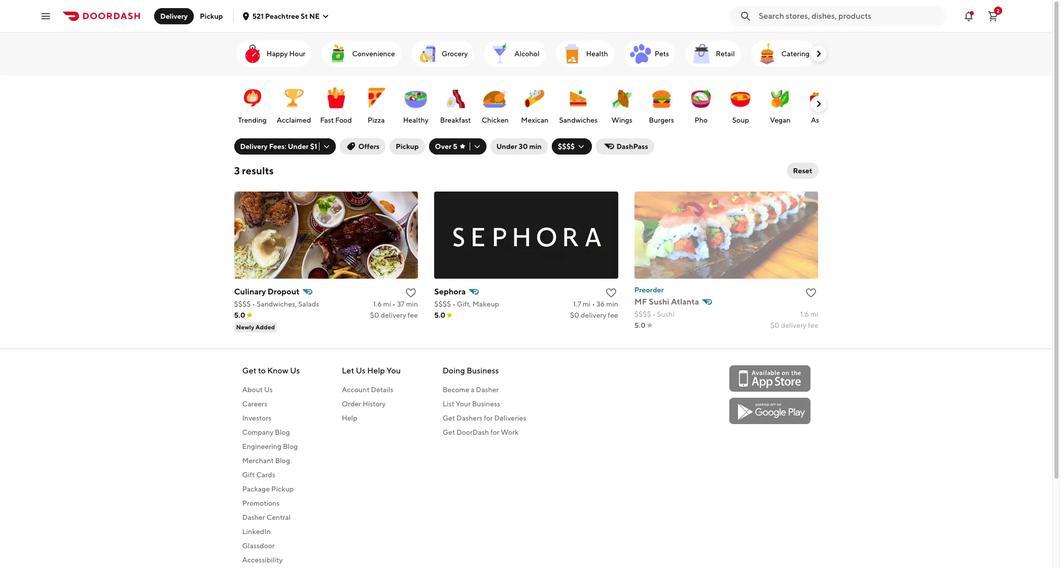Task type: describe. For each thing, give the bounding box(es) containing it.
investors link
[[242, 413, 300, 424]]

order
[[342, 400, 361, 408]]

offers button
[[340, 139, 386, 155]]

mi for culinary dropout
[[383, 300, 391, 308]]

1 vertical spatial pickup button
[[390, 139, 425, 155]]

us for let us help you
[[356, 366, 366, 376]]

st
[[301, 12, 308, 20]]

dasher central link
[[242, 513, 300, 523]]

30
[[519, 143, 528, 151]]

$$$$ • sandwiches, salads
[[234, 300, 319, 308]]

convenience image
[[326, 42, 350, 66]]

results
[[242, 165, 274, 177]]

wings
[[612, 116, 633, 124]]

promotions
[[242, 500, 280, 508]]

doing business
[[443, 366, 499, 376]]

account details
[[342, 386, 394, 394]]

0 vertical spatial sushi
[[649, 297, 670, 307]]

5.0 for culinary dropout
[[234, 312, 245, 320]]

1.6 for 1.6 mi • 37 min
[[373, 300, 382, 308]]

2 horizontal spatial 5.0
[[635, 322, 646, 330]]

dasher inside "link"
[[242, 514, 265, 522]]

newly
[[236, 324, 254, 331]]

get for get doordash for work
[[443, 429, 455, 437]]

$$$$ for $$$$ • sandwiches, salads
[[234, 300, 251, 308]]

5.0 for sephora
[[434, 312, 446, 320]]

become
[[443, 386, 470, 394]]

makeup
[[473, 300, 499, 308]]

1.6 for 1.6 mi
[[801, 310, 809, 319]]

about us link
[[242, 385, 300, 395]]

burgers
[[649, 116, 674, 124]]

2
[[997, 7, 1000, 13]]

$$$$ • sushi
[[635, 310, 675, 319]]

0 vertical spatial pickup button
[[194, 8, 229, 24]]

get doordash for work
[[443, 429, 519, 437]]

for for dashers
[[484, 414, 493, 423]]

your
[[456, 400, 471, 408]]

become a dasher link
[[443, 385, 526, 395]]

trending link
[[235, 81, 270, 127]]

list your business
[[443, 400, 500, 408]]

convenience
[[352, 50, 395, 58]]

newly added
[[236, 324, 275, 331]]

alcohol image
[[488, 42, 513, 66]]

2 horizontal spatial $​0
[[770, 322, 780, 330]]

• for $$$$ • sushi
[[653, 310, 656, 319]]

happy hour
[[267, 50, 306, 58]]

sandwiches
[[559, 116, 598, 124]]

fee for sephora
[[608, 312, 618, 320]]

under inside "under 30 min" "button"
[[496, 143, 517, 151]]

us for about us
[[264, 386, 273, 394]]

added
[[256, 324, 275, 331]]

521 peachtree st ne button
[[242, 12, 330, 20]]

gift cards
[[242, 471, 275, 479]]

$​0 delivery fee for culinary dropout
[[370, 312, 418, 320]]

under 30 min
[[496, 143, 542, 151]]

grocery
[[442, 50, 468, 58]]

doordash
[[457, 429, 489, 437]]

over 5 button
[[429, 139, 486, 155]]

mf sushi atlanta
[[635, 297, 699, 307]]

click to add this store to your saved list image for $$$$ • sandwiches, salads
[[405, 287, 417, 299]]

1 vertical spatial business
[[472, 400, 500, 408]]

1.6 mi • 37 min
[[373, 300, 418, 308]]

gift
[[242, 471, 255, 479]]

dasher central
[[242, 514, 291, 522]]

delivery fees: under $1
[[240, 143, 317, 151]]

blog for merchant blog
[[275, 457, 290, 465]]

mi for sephora
[[583, 300, 591, 308]]

vegan
[[770, 116, 791, 124]]

open menu image
[[40, 10, 52, 22]]

acclaimed link
[[275, 81, 313, 127]]

you
[[387, 366, 401, 376]]

trending
[[238, 116, 267, 124]]

min for sephora
[[606, 300, 618, 308]]

• for $$$$ • gift, makeup
[[453, 300, 456, 308]]

happy
[[267, 50, 288, 58]]

3
[[234, 165, 240, 177]]

2 horizontal spatial mi
[[811, 310, 819, 319]]

merchant blog link
[[242, 456, 300, 466]]

engineering blog
[[242, 443, 298, 451]]

work
[[501, 429, 519, 437]]

catering
[[782, 50, 810, 58]]

health
[[586, 50, 608, 58]]

5
[[453, 143, 457, 151]]

sandwiches,
[[257, 300, 297, 308]]

2 horizontal spatial fee
[[808, 322, 819, 330]]

0 vertical spatial help
[[367, 366, 385, 376]]

deliveries
[[494, 414, 526, 423]]

0 vertical spatial dasher
[[476, 386, 499, 394]]

company blog
[[242, 429, 290, 437]]

pets link
[[624, 41, 675, 67]]

click to add this store to your saved list image for mf sushi atlanta
[[805, 287, 818, 299]]

cards
[[256, 471, 275, 479]]

fast food
[[320, 116, 352, 124]]

know
[[267, 366, 289, 376]]

retail image
[[690, 42, 714, 66]]

$$$$ for $$$$ • sushi
[[635, 310, 651, 319]]

merchant blog
[[242, 457, 290, 465]]

pets
[[655, 50, 669, 58]]

linkedin
[[242, 528, 271, 536]]

catering link
[[751, 41, 816, 67]]

retail link
[[685, 41, 741, 67]]

engineering
[[242, 443, 282, 451]]

2 next button of carousel image from the top
[[814, 99, 824, 109]]

package pickup link
[[242, 485, 300, 495]]

dashpass button
[[596, 139, 654, 155]]

get for get dashers for deliveries
[[443, 414, 455, 423]]

linkedin link
[[242, 527, 300, 537]]

merchant
[[242, 457, 274, 465]]

health link
[[556, 41, 614, 67]]

2 horizontal spatial delivery
[[781, 322, 807, 330]]

click to add this store to your saved list image
[[605, 287, 617, 299]]

$​0 delivery fee for sephora
[[570, 312, 618, 320]]

let us help you
[[342, 366, 401, 376]]

central
[[267, 514, 291, 522]]

521 peachtree st ne
[[252, 12, 320, 20]]

blog for company blog
[[275, 429, 290, 437]]

pickup inside package pickup link
[[271, 486, 294, 494]]

1.7 mi • 36 min
[[573, 300, 618, 308]]

min inside "under 30 min" "button"
[[529, 143, 542, 151]]



Task type: locate. For each thing, give the bounding box(es) containing it.
us right let at the bottom left of page
[[356, 366, 366, 376]]

1 horizontal spatial pickup button
[[390, 139, 425, 155]]

Store search: begin typing to search for stores available on DoorDash text field
[[759, 10, 941, 22]]

grocery image
[[415, 42, 440, 66]]

1 horizontal spatial $​0 delivery fee
[[570, 312, 618, 320]]

mexican
[[521, 116, 549, 124]]

0 horizontal spatial delivery
[[381, 312, 406, 320]]

under
[[288, 143, 309, 151], [496, 143, 517, 151]]

0 horizontal spatial dasher
[[242, 514, 265, 522]]

2 vertical spatial blog
[[275, 457, 290, 465]]

0 horizontal spatial $​0 delivery fee
[[370, 312, 418, 320]]

blog inside merchant blog link
[[275, 457, 290, 465]]

min
[[529, 143, 542, 151], [406, 300, 418, 308], [606, 300, 618, 308]]

0 vertical spatial business
[[467, 366, 499, 376]]

delivery for culinary dropout
[[381, 312, 406, 320]]

$$$$ down sandwiches
[[558, 143, 575, 151]]

0 vertical spatial delivery
[[160, 12, 188, 20]]

next button of carousel image
[[814, 49, 824, 59], [814, 99, 824, 109]]

us up careers link
[[264, 386, 273, 394]]

1.6
[[373, 300, 382, 308], [801, 310, 809, 319]]

pizza
[[368, 116, 385, 124]]

get left doordash
[[443, 429, 455, 437]]

offers
[[358, 143, 380, 151]]

investors
[[242, 414, 272, 423]]

breakfast
[[440, 116, 471, 124]]

dropout
[[268, 287, 300, 297]]

0 vertical spatial for
[[484, 414, 493, 423]]

1 vertical spatial dasher
[[242, 514, 265, 522]]

0 horizontal spatial us
[[264, 386, 273, 394]]

$​0 delivery fee
[[370, 312, 418, 320], [570, 312, 618, 320], [770, 322, 819, 330]]

glassdoor link
[[242, 541, 300, 551]]

pickup right delivery 'button'
[[200, 12, 223, 20]]

us right know
[[290, 366, 300, 376]]

dashers
[[457, 414, 483, 423]]

fee for culinary dropout
[[408, 312, 418, 320]]

$​0 for culinary dropout
[[370, 312, 379, 320]]

$​0
[[370, 312, 379, 320], [570, 312, 580, 320], [770, 322, 780, 330]]

• left 36
[[592, 300, 595, 308]]

$$$$ down culinary
[[234, 300, 251, 308]]

under left 30
[[496, 143, 517, 151]]

0 horizontal spatial help
[[342, 414, 357, 423]]

doing
[[443, 366, 465, 376]]

blog up gift cards link
[[275, 457, 290, 465]]

1 vertical spatial 1.6
[[801, 310, 809, 319]]

5.0 down the $$$$ • sushi at the right bottom
[[635, 322, 646, 330]]

1 vertical spatial sushi
[[657, 310, 675, 319]]

• down culinary
[[252, 300, 255, 308]]

1 horizontal spatial dasher
[[476, 386, 499, 394]]

1 horizontal spatial help
[[367, 366, 385, 376]]

blog down company blog link
[[283, 443, 298, 451]]

delivery down 1.7 mi • 36 min
[[581, 312, 607, 320]]

glassdoor
[[242, 542, 275, 550]]

• left gift,
[[453, 300, 456, 308]]

1 horizontal spatial under
[[496, 143, 517, 151]]

min for culinary dropout
[[406, 300, 418, 308]]

over 5
[[435, 143, 457, 151]]

0 horizontal spatial under
[[288, 143, 309, 151]]

min right 37
[[406, 300, 418, 308]]

fee down 1.7 mi • 36 min
[[608, 312, 618, 320]]

blog for engineering blog
[[283, 443, 298, 451]]

$$$$ inside button
[[558, 143, 575, 151]]

careers
[[242, 400, 267, 408]]

1 horizontal spatial delivery
[[581, 312, 607, 320]]

2 vertical spatial pickup
[[271, 486, 294, 494]]

delivery for delivery fees: under $1
[[240, 143, 268, 151]]

blog inside engineering blog link
[[283, 443, 298, 451]]

click to add this store to your saved list image up 1.6 mi
[[805, 287, 818, 299]]

1 horizontal spatial pickup
[[271, 486, 294, 494]]

under left $1
[[288, 143, 309, 151]]

happy hour link
[[236, 41, 312, 67]]

pets image
[[628, 42, 653, 66]]

fee down 1.6 mi
[[808, 322, 819, 330]]

alcohol link
[[484, 41, 546, 67]]

0 horizontal spatial $​0
[[370, 312, 379, 320]]

5.0 up newly
[[234, 312, 245, 320]]

get to know us
[[242, 366, 300, 376]]

sushi up the $$$$ • sushi at the right bottom
[[649, 297, 670, 307]]

next button of carousel image right catering
[[814, 49, 824, 59]]

help
[[367, 366, 385, 376], [342, 414, 357, 423]]

•
[[252, 300, 255, 308], [393, 300, 396, 308], [453, 300, 456, 308], [592, 300, 595, 308], [653, 310, 656, 319]]

delivery for sephora
[[581, 312, 607, 320]]

pho
[[695, 116, 708, 124]]

click to add this store to your saved list image
[[405, 287, 417, 299], [805, 287, 818, 299]]

culinary
[[234, 287, 266, 297]]

2 vertical spatial get
[[443, 429, 455, 437]]

blog inside company blog link
[[275, 429, 290, 437]]

0 vertical spatial 1.6
[[373, 300, 382, 308]]

retail
[[716, 50, 735, 58]]

1 horizontal spatial fee
[[608, 312, 618, 320]]

$​0 for sephora
[[570, 312, 580, 320]]

business down the become a dasher link
[[472, 400, 500, 408]]

• left 37
[[393, 300, 396, 308]]

• down mf sushi atlanta
[[653, 310, 656, 319]]

atlanta
[[671, 297, 699, 307]]

min down click to add this store to your saved list image
[[606, 300, 618, 308]]

0 horizontal spatial 1.6
[[373, 300, 382, 308]]

package
[[242, 486, 270, 494]]

over
[[435, 143, 452, 151]]

0 horizontal spatial 5.0
[[234, 312, 245, 320]]

pickup down the healthy
[[396, 143, 419, 151]]

sushi down mf sushi atlanta
[[657, 310, 675, 319]]

0 horizontal spatial click to add this store to your saved list image
[[405, 287, 417, 299]]

list your business link
[[443, 399, 526, 409]]

1 vertical spatial for
[[491, 429, 500, 437]]

sephora
[[434, 287, 466, 297]]

1 click to add this store to your saved list image from the left
[[405, 287, 417, 299]]

1 horizontal spatial us
[[290, 366, 300, 376]]

for down list your business link
[[484, 414, 493, 423]]

reset
[[793, 167, 813, 175]]

1 horizontal spatial 1.6
[[801, 310, 809, 319]]

pickup button down the healthy
[[390, 139, 425, 155]]

fast
[[320, 116, 334, 124]]

delivery button
[[154, 8, 194, 24]]

1 vertical spatial help
[[342, 414, 357, 423]]

become a dasher
[[443, 386, 499, 394]]

next button of carousel image up asian
[[814, 99, 824, 109]]

about
[[242, 386, 263, 394]]

package pickup
[[242, 486, 294, 494]]

0 horizontal spatial min
[[406, 300, 418, 308]]

1 vertical spatial delivery
[[240, 143, 268, 151]]

1 vertical spatial get
[[443, 414, 455, 423]]

$1
[[310, 143, 317, 151]]

2 click to add this store to your saved list image from the left
[[805, 287, 818, 299]]

• for $$$$ • sandwiches, salads
[[252, 300, 255, 308]]

blog up engineering blog link
[[275, 429, 290, 437]]

hour
[[289, 50, 306, 58]]

get dashers for deliveries
[[443, 414, 526, 423]]

$​0 delivery fee down 1.7 mi • 36 min
[[570, 312, 618, 320]]

alcohol
[[515, 50, 540, 58]]

1 next button of carousel image from the top
[[814, 49, 824, 59]]

blog
[[275, 429, 290, 437], [283, 443, 298, 451], [275, 457, 290, 465]]

521
[[252, 12, 264, 20]]

pickup button left '521'
[[194, 8, 229, 24]]

details
[[371, 386, 394, 394]]

click to add this store to your saved list image up 1.6 mi • 37 min
[[405, 287, 417, 299]]

1 vertical spatial next button of carousel image
[[814, 99, 824, 109]]

fee down 1.6 mi • 37 min
[[408, 312, 418, 320]]

delivery down 1.6 mi • 37 min
[[381, 312, 406, 320]]

help down the order on the bottom left of the page
[[342, 414, 357, 423]]

history
[[363, 400, 386, 408]]

1 horizontal spatial 5.0
[[434, 312, 446, 320]]

$$$$ down sephora
[[434, 300, 451, 308]]

accessibility
[[242, 557, 283, 565]]

to
[[258, 366, 266, 376]]

for left work
[[491, 429, 500, 437]]

1 under from the left
[[288, 143, 309, 151]]

0 horizontal spatial delivery
[[160, 12, 188, 20]]

1 horizontal spatial click to add this store to your saved list image
[[805, 287, 818, 299]]

engineering blog link
[[242, 442, 300, 452]]

notification bell image
[[963, 10, 975, 22]]

asian
[[811, 116, 829, 124]]

get left to
[[242, 366, 256, 376]]

2 horizontal spatial pickup
[[396, 143, 419, 151]]

$​0 delivery fee down 1.6 mi • 37 min
[[370, 312, 418, 320]]

acclaimed
[[277, 116, 311, 124]]

for
[[484, 414, 493, 423], [491, 429, 500, 437]]

list
[[443, 400, 454, 408]]

2 under from the left
[[496, 143, 517, 151]]

0 vertical spatial blog
[[275, 429, 290, 437]]

chicken
[[482, 116, 509, 124]]

get for get to know us
[[242, 366, 256, 376]]

delivery
[[160, 12, 188, 20], [240, 143, 268, 151]]

delivery
[[381, 312, 406, 320], [581, 312, 607, 320], [781, 322, 807, 330]]

1 horizontal spatial mi
[[583, 300, 591, 308]]

for for doordash
[[491, 429, 500, 437]]

culinary dropout
[[234, 287, 300, 297]]

delivery for delivery
[[160, 12, 188, 20]]

3 results
[[234, 165, 274, 177]]

get down the 'list'
[[443, 414, 455, 423]]

2 button
[[983, 6, 1004, 26]]

happy hour image
[[240, 42, 265, 66]]

1 horizontal spatial min
[[529, 143, 542, 151]]

get doordash for work link
[[443, 428, 526, 438]]

$$$$ for $$$$ • gift, makeup
[[434, 300, 451, 308]]

business
[[467, 366, 499, 376], [472, 400, 500, 408]]

$$$$ down mf
[[635, 310, 651, 319]]

catering image
[[755, 42, 780, 66]]

2 horizontal spatial us
[[356, 366, 366, 376]]

min right 30
[[529, 143, 542, 151]]

0 vertical spatial pickup
[[200, 12, 223, 20]]

business up the become a dasher link
[[467, 366, 499, 376]]

1.7
[[573, 300, 581, 308]]

a
[[471, 386, 475, 394]]

gift,
[[457, 300, 471, 308]]

$$$$ for $$$$
[[558, 143, 575, 151]]

$​0 delivery fee down 1.6 mi
[[770, 322, 819, 330]]

preorder
[[635, 286, 664, 294]]

1 vertical spatial pickup
[[396, 143, 419, 151]]

$$$$ button
[[552, 139, 592, 155]]

1 vertical spatial blog
[[283, 443, 298, 451]]

0 horizontal spatial pickup
[[200, 12, 223, 20]]

peachtree
[[265, 12, 299, 20]]

dasher up linkedin
[[242, 514, 265, 522]]

0 horizontal spatial pickup button
[[194, 8, 229, 24]]

0 horizontal spatial mi
[[383, 300, 391, 308]]

order history link
[[342, 399, 401, 409]]

36
[[597, 300, 605, 308]]

ne
[[309, 12, 320, 20]]

pickup down gift cards link
[[271, 486, 294, 494]]

0 horizontal spatial fee
[[408, 312, 418, 320]]

12 items, open order cart image
[[987, 10, 999, 22]]

0 vertical spatial get
[[242, 366, 256, 376]]

delivery inside 'button'
[[160, 12, 188, 20]]

$$$$ • gift, makeup
[[434, 300, 499, 308]]

under 30 min button
[[490, 139, 548, 155]]

$$$$
[[558, 143, 575, 151], [234, 300, 251, 308], [434, 300, 451, 308], [635, 310, 651, 319]]

5.0 down sephora
[[434, 312, 446, 320]]

1 horizontal spatial delivery
[[240, 143, 268, 151]]

pickup button
[[194, 8, 229, 24], [390, 139, 425, 155]]

health image
[[560, 42, 584, 66]]

help left you
[[367, 366, 385, 376]]

1 horizontal spatial $​0
[[570, 312, 580, 320]]

dasher up list your business link
[[476, 386, 499, 394]]

delivery down 1.6 mi
[[781, 322, 807, 330]]

accessibility link
[[242, 556, 300, 566]]

0 vertical spatial next button of carousel image
[[814, 49, 824, 59]]

2 horizontal spatial $​0 delivery fee
[[770, 322, 819, 330]]

get dashers for deliveries link
[[443, 413, 526, 424]]

2 horizontal spatial min
[[606, 300, 618, 308]]

let
[[342, 366, 354, 376]]

promotions link
[[242, 499, 300, 509]]



Task type: vqa. For each thing, say whether or not it's contained in the screenshot.
right up
no



